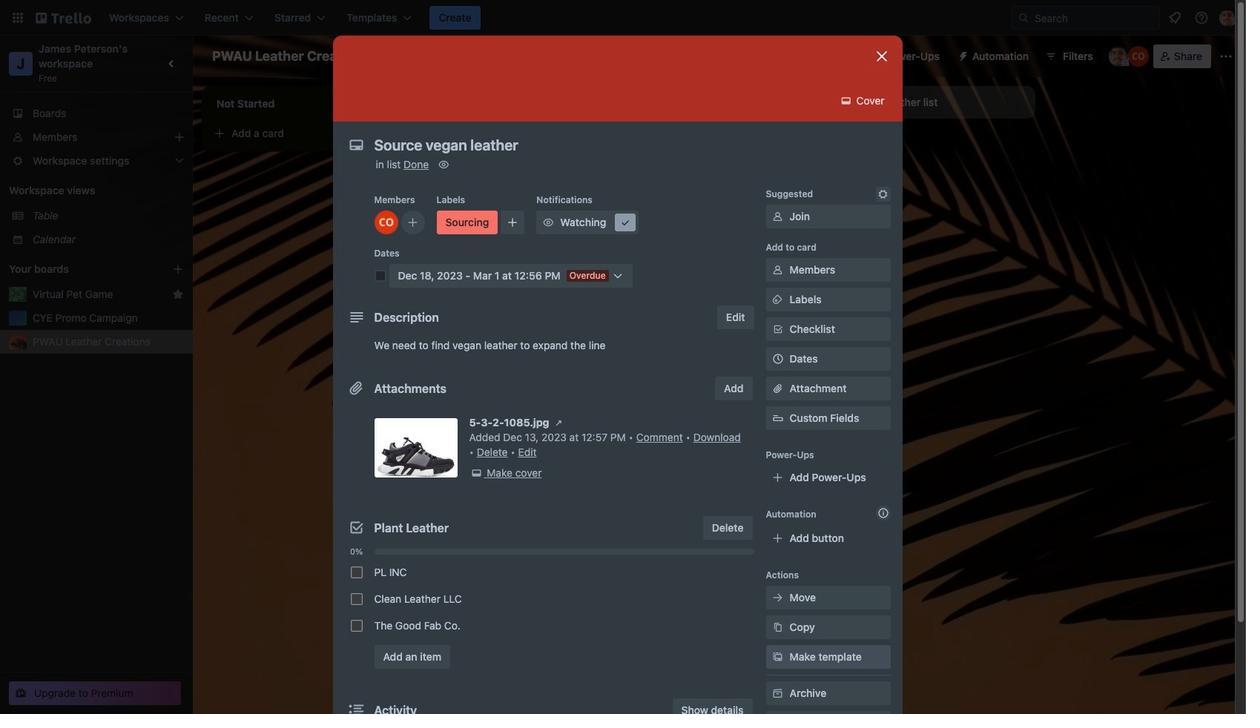 Task type: describe. For each thing, give the bounding box(es) containing it.
james peterson (jamespeterson93) image
[[1109, 46, 1130, 67]]

edit card image
[[800, 128, 811, 140]]

christina overa (christinaovera) image
[[795, 223, 813, 240]]

add board image
[[172, 263, 184, 275]]

Mark due date as complete checkbox
[[374, 270, 386, 282]]

0 horizontal spatial christina overa (christinaovera) image
[[374, 211, 398, 234]]

close dialog image
[[873, 47, 890, 65]]

starred icon image
[[172, 289, 184, 300]]

color: bold red, title: "sourcing" element
[[437, 211, 498, 234]]

add members to card image
[[407, 215, 419, 230]]

1 vertical spatial create from template… image
[[590, 283, 602, 295]]

search image
[[1018, 12, 1030, 24]]

Search field
[[1012, 6, 1160, 30]]



Task type: vqa. For each thing, say whether or not it's contained in the screenshot.
team
no



Task type: locate. For each thing, give the bounding box(es) containing it.
christina overa (christinaovera) image
[[1128, 46, 1149, 67], [374, 211, 398, 234]]

0 vertical spatial create from template… image
[[801, 260, 813, 271]]

1 vertical spatial christina overa (christinaovera) image
[[374, 211, 398, 234]]

james peterson (jamespeterson93) image
[[1219, 9, 1237, 27]]

create from template… image
[[380, 128, 392, 139]]

1 horizontal spatial create from template… image
[[801, 260, 813, 271]]

group
[[345, 559, 754, 639]]

None checkbox
[[427, 193, 479, 211], [350, 567, 362, 579], [427, 193, 479, 211], [350, 567, 362, 579]]

None text field
[[367, 132, 856, 159]]

open information menu image
[[1194, 10, 1209, 25]]

0 notifications image
[[1166, 9, 1184, 27]]

sm image
[[952, 45, 972, 65], [839, 93, 854, 108], [436, 157, 451, 172], [876, 187, 890, 202], [770, 590, 785, 605], [770, 620, 785, 635], [770, 686, 785, 701]]

1 horizontal spatial christina overa (christinaovera) image
[[1128, 46, 1149, 67]]

your boards with 3 items element
[[9, 260, 150, 278]]

primary element
[[0, 0, 1246, 36]]

None checkbox
[[659, 181, 768, 199], [350, 593, 362, 605], [350, 620, 362, 632], [659, 181, 768, 199], [350, 593, 362, 605], [350, 620, 362, 632]]

0 vertical spatial christina overa (christinaovera) image
[[1128, 46, 1149, 67]]

0 horizontal spatial create from template… image
[[590, 283, 602, 295]]

create from template… image
[[801, 260, 813, 271], [590, 283, 602, 295]]

christina overa (christinaovera) image down search field
[[1128, 46, 1149, 67]]

christina overa (christinaovera) image left 'add members to card' image at top
[[374, 211, 398, 234]]

show menu image
[[1219, 49, 1234, 64]]

sm image
[[770, 209, 785, 224], [541, 215, 556, 230], [618, 215, 633, 230], [770, 263, 785, 277], [770, 292, 785, 307], [552, 415, 566, 430], [469, 466, 484, 481], [770, 650, 785, 665]]

Board name text field
[[205, 45, 376, 68]]



